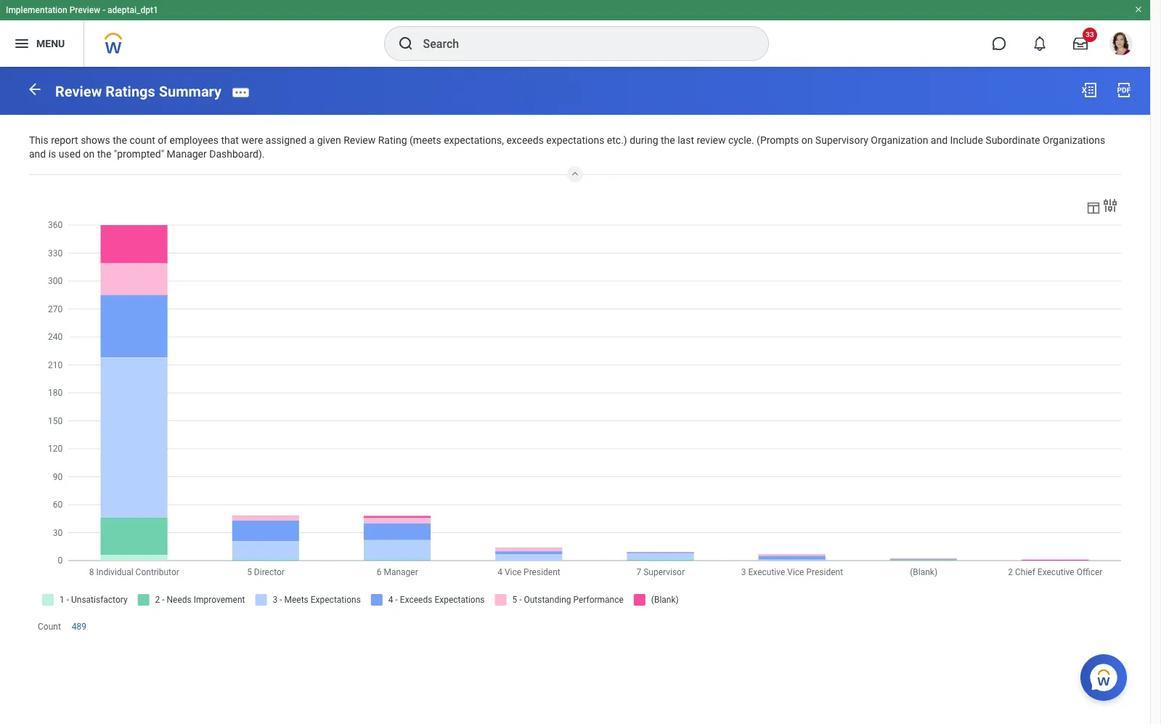 Task type: describe. For each thing, give the bounding box(es) containing it.
notifications large image
[[1033, 36, 1047, 51]]

33 button
[[1065, 28, 1097, 60]]

1 horizontal spatial and
[[931, 134, 948, 146]]

export to excel image
[[1081, 81, 1098, 99]]

review
[[697, 134, 726, 146]]

that
[[221, 134, 239, 146]]

33
[[1086, 31, 1094, 38]]

view printable version (pdf) image
[[1116, 81, 1133, 99]]

subordinate
[[986, 134, 1040, 146]]

cycle.
[[728, 134, 754, 146]]

implementation
[[6, 5, 67, 15]]

489 button
[[72, 621, 89, 633]]

supervisory
[[815, 134, 868, 146]]

organization
[[871, 134, 928, 146]]

this
[[29, 134, 48, 146]]

profile logan mcneil image
[[1110, 32, 1133, 58]]

"prompted"
[[114, 148, 164, 160]]

during
[[630, 134, 658, 146]]

ratings
[[106, 83, 155, 100]]

dashboard).
[[209, 148, 265, 160]]

a
[[309, 134, 315, 146]]

review inside this report shows the count of employees that were assigned a given review rating (meets expectations, exceeds expectations etc.) during the last review cycle. (prompts on supervisory organization and include subordinate organizations and is used on the "prompted" manager dashboard).
[[344, 134, 376, 146]]

used
[[59, 148, 81, 160]]

count
[[38, 622, 61, 632]]

given
[[317, 134, 341, 146]]

exceeds
[[506, 134, 544, 146]]

were
[[241, 134, 263, 146]]

Search Workday  search field
[[423, 28, 738, 60]]

0 horizontal spatial the
[[97, 148, 111, 160]]

adeptai_dpt1
[[108, 5, 158, 15]]

chevron up image
[[566, 166, 584, 178]]

0 vertical spatial review
[[55, 83, 102, 100]]

is
[[48, 148, 56, 160]]



Task type: vqa. For each thing, say whether or not it's contained in the screenshot.
subordinate in the top right of the page
yes



Task type: locate. For each thing, give the bounding box(es) containing it.
0 vertical spatial on
[[802, 134, 813, 146]]

review ratings summary main content
[[0, 67, 1150, 663]]

configure and view chart data image
[[1086, 200, 1102, 216]]

manager
[[167, 148, 207, 160]]

on down shows
[[83, 148, 95, 160]]

report
[[51, 134, 78, 146]]

2 horizontal spatial the
[[661, 134, 675, 146]]

the left last
[[661, 134, 675, 146]]

the down shows
[[97, 148, 111, 160]]

489
[[72, 622, 86, 632]]

shows
[[81, 134, 110, 146]]

employees
[[170, 134, 219, 146]]

(prompts
[[757, 134, 799, 146]]

include
[[950, 134, 983, 146]]

inbox large image
[[1073, 36, 1088, 51]]

organizations
[[1043, 134, 1105, 146]]

0 horizontal spatial and
[[29, 148, 46, 160]]

etc.)
[[607, 134, 627, 146]]

1 horizontal spatial review
[[344, 134, 376, 146]]

rating
[[378, 134, 407, 146]]

1 vertical spatial on
[[83, 148, 95, 160]]

expectations,
[[444, 134, 504, 146]]

this report shows the count of employees that were assigned a given review rating (meets expectations, exceeds expectations etc.) during the last review cycle. (prompts on supervisory organization and include subordinate organizations and is used on the "prompted" manager dashboard).
[[29, 134, 1108, 160]]

preview
[[69, 5, 100, 15]]

of
[[158, 134, 167, 146]]

(meets
[[410, 134, 441, 146]]

count
[[130, 134, 155, 146]]

0 horizontal spatial review
[[55, 83, 102, 100]]

review right given
[[344, 134, 376, 146]]

on right (prompts on the right of the page
[[802, 134, 813, 146]]

review right previous page image
[[55, 83, 102, 100]]

and left include
[[931, 134, 948, 146]]

search image
[[397, 35, 414, 52]]

-
[[103, 5, 105, 15]]

review ratings summary link
[[55, 83, 222, 100]]

1 vertical spatial and
[[29, 148, 46, 160]]

menu button
[[0, 20, 84, 67]]

1 horizontal spatial the
[[113, 134, 127, 146]]

review ratings summary
[[55, 83, 222, 100]]

on
[[802, 134, 813, 146], [83, 148, 95, 160]]

1 horizontal spatial on
[[802, 134, 813, 146]]

expectations
[[546, 134, 605, 146]]

and
[[931, 134, 948, 146], [29, 148, 46, 160]]

menu banner
[[0, 0, 1150, 67]]

the
[[113, 134, 127, 146], [661, 134, 675, 146], [97, 148, 111, 160]]

menu
[[36, 37, 65, 49]]

justify image
[[13, 35, 31, 52]]

implementation preview -   adeptai_dpt1
[[6, 5, 158, 15]]

0 horizontal spatial on
[[83, 148, 95, 160]]

and down this
[[29, 148, 46, 160]]

the left count
[[113, 134, 127, 146]]

assigned
[[266, 134, 307, 146]]

summary
[[159, 83, 222, 100]]

previous page image
[[26, 81, 44, 98]]

close environment banner image
[[1134, 5, 1143, 14]]

last
[[678, 134, 694, 146]]

review
[[55, 83, 102, 100], [344, 134, 376, 146]]

0 vertical spatial and
[[931, 134, 948, 146]]

configure and view chart data image
[[1102, 197, 1119, 214]]

1 vertical spatial review
[[344, 134, 376, 146]]



